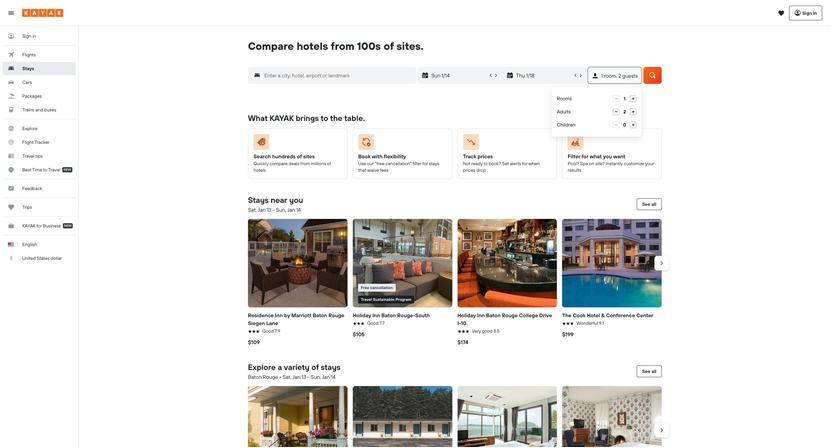 Task type: vqa. For each thing, say whether or not it's contained in the screenshot.
Hyatt Place Baton Rouge I -10 element
no



Task type: locate. For each thing, give the bounding box(es) containing it.
motel element
[[353, 386, 453, 447]]

holiday inn baton rouge college drive i-10 element
[[458, 219, 558, 308]]

hotel element
[[458, 386, 558, 447]]

forward image
[[659, 260, 666, 267]]

bed & breakfast element
[[248, 386, 348, 447]]

explore a variety of stays carousel region
[[246, 384, 670, 447]]

the cook hotel & conference center element
[[563, 219, 662, 308]]

Rooms field
[[620, 95, 631, 102]]

holiday inn baton rouge-south element
[[353, 219, 453, 308]]

Children field
[[620, 122, 631, 128]]

figure
[[254, 134, 340, 152], [359, 134, 445, 152], [464, 134, 549, 152], [568, 134, 654, 152], [353, 219, 453, 308]]

None search field
[[238, 52, 672, 97]]

inn element
[[563, 386, 662, 447]]

united states (english) image
[[8, 243, 14, 247]]



Task type: describe. For each thing, give the bounding box(es) containing it.
stays near you carousel region
[[246, 216, 670, 349]]

forward image
[[659, 427, 666, 434]]

Adults field
[[620, 109, 631, 115]]

residence inn by marriott baton rouge siegen lane element
[[248, 219, 348, 308]]

Enter a city, hotel, airport or landmark text field
[[261, 71, 417, 80]]

figure inside stays near you carousel region
[[353, 219, 453, 308]]

navigation menu image
[[8, 10, 14, 16]]



